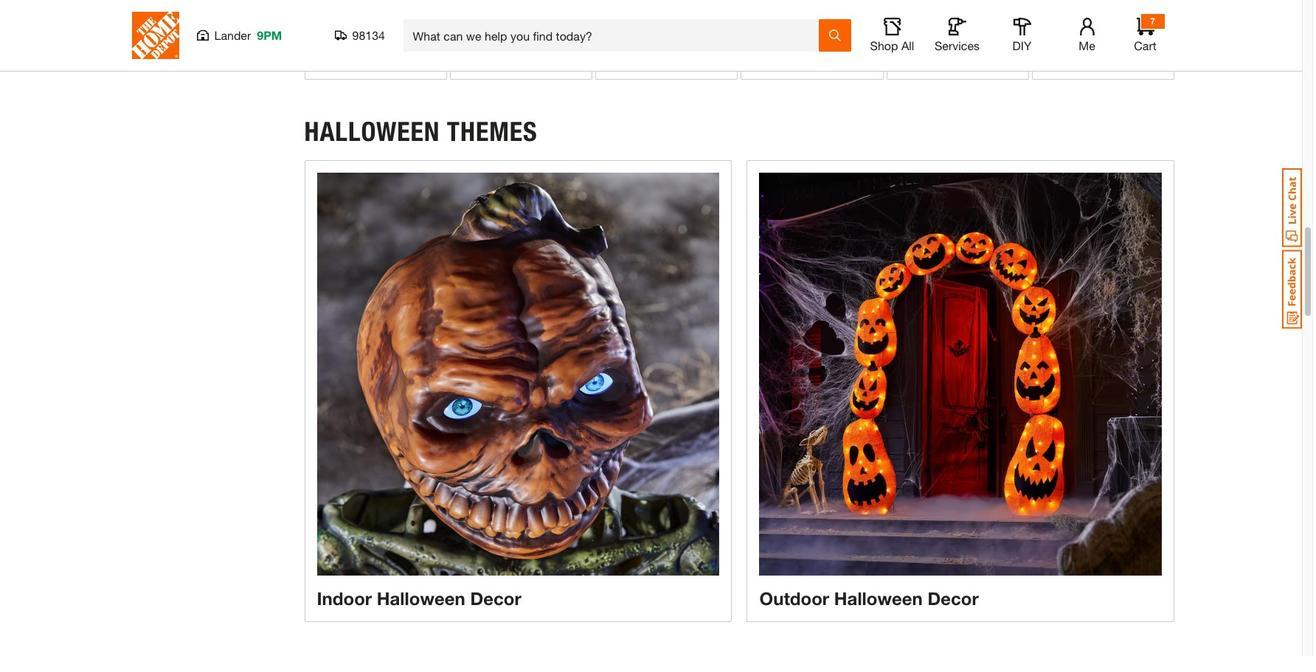 Task type: describe. For each thing, give the bounding box(es) containing it.
decor for indoor halloween decor
[[471, 588, 522, 609]]

themes
[[447, 116, 538, 147]]

outdoor fall decor
[[317, 50, 421, 67]]

lander
[[214, 28, 251, 42]]

fall doormats link
[[888, 0, 1029, 79]]

shop for shop all fall decor
[[1045, 50, 1073, 67]]

image for fall doormats image
[[900, 0, 1017, 39]]

image for fall wreaths image
[[608, 0, 726, 39]]

doormats
[[923, 50, 977, 67]]

fall garlands link
[[742, 0, 883, 79]]

all for shop all
[[902, 38, 915, 52]]

image for indoor fall decor image
[[463, 0, 580, 39]]

the home depot logo image
[[132, 12, 179, 59]]

cart 7
[[1135, 16, 1157, 52]]

me button
[[1064, 18, 1111, 53]]

What can we help you find today? search field
[[413, 20, 818, 51]]

shop all fall decor link
[[1034, 0, 1175, 79]]

garlands
[[778, 50, 827, 67]]

decor for outdoor fall decor
[[388, 50, 421, 67]]

indoor halloween decor link
[[304, 160, 733, 622]]

wreaths
[[632, 50, 678, 67]]

feedback link image
[[1283, 249, 1303, 329]]

9pm
[[257, 28, 282, 42]]

outdoor halloween decor
[[760, 588, 979, 609]]

halloween for outdoor
[[835, 588, 923, 609]]

decor for indoor fall decor
[[526, 50, 558, 67]]

decor for outdoor halloween decor
[[928, 588, 979, 609]]

image for fall garlands image
[[754, 0, 872, 39]]

shop all button
[[869, 18, 916, 53]]

services
[[935, 38, 980, 52]]

indoor for indoor fall decor
[[463, 50, 499, 67]]

7
[[1151, 16, 1156, 27]]



Task type: locate. For each thing, give the bounding box(es) containing it.
indoor
[[463, 50, 499, 67], [317, 588, 372, 609]]

outdoor inside outdoor halloween decor link
[[760, 588, 830, 609]]

image for outdoor fall decor image
[[317, 0, 435, 39]]

all inside button
[[902, 38, 915, 52]]

fall wreaths link
[[597, 0, 738, 79]]

0 vertical spatial indoor
[[463, 50, 499, 67]]

indoor fall decor link
[[451, 0, 592, 79]]

2 halloween from the left
[[835, 588, 923, 609]]

1 horizontal spatial outdoor
[[760, 588, 830, 609]]

diy button
[[999, 18, 1046, 53]]

fall inside shop all fall decor link
[[1095, 50, 1115, 67]]

1 halloween from the left
[[377, 588, 466, 609]]

live chat image
[[1283, 168, 1303, 247]]

0 horizontal spatial all
[[902, 38, 915, 52]]

outdoor halloween decor link
[[747, 160, 1176, 622]]

5 fall from the left
[[900, 50, 920, 67]]

fall down 98134
[[365, 50, 385, 67]]

indoor halloween decor
[[317, 588, 522, 609]]

shop
[[871, 38, 899, 52], [1045, 50, 1073, 67]]

all left the doormats
[[902, 38, 915, 52]]

fall wreaths
[[608, 50, 678, 67]]

cart
[[1135, 38, 1157, 52]]

indoor for indoor halloween decor
[[317, 588, 372, 609]]

4 fall from the left
[[754, 50, 774, 67]]

halloween
[[377, 588, 466, 609], [835, 588, 923, 609]]

3 fall from the left
[[608, 50, 628, 67]]

shop left "me"
[[1045, 50, 1073, 67]]

98134 button
[[335, 28, 386, 43]]

fall left wreaths
[[608, 50, 628, 67]]

fall inside the fall doormats link
[[900, 50, 920, 67]]

1 horizontal spatial shop
[[1045, 50, 1073, 67]]

all down image for shop all fall decor
[[1077, 50, 1092, 67]]

fall down image for shop all fall decor
[[1095, 50, 1115, 67]]

outdoor
[[317, 50, 361, 67], [760, 588, 830, 609]]

0 horizontal spatial halloween
[[377, 588, 466, 609]]

outdoor fall decor link
[[305, 0, 446, 79]]

fall inside fall garlands link
[[754, 50, 774, 67]]

services button
[[934, 18, 981, 53]]

fall down image for indoor fall decor
[[502, 50, 522, 67]]

6 fall from the left
[[1095, 50, 1115, 67]]

1 vertical spatial outdoor
[[760, 588, 830, 609]]

all for shop all fall decor
[[1077, 50, 1092, 67]]

all
[[902, 38, 915, 52], [1077, 50, 1092, 67]]

shop all
[[871, 38, 915, 52]]

shop left fall doormats on the right top
[[871, 38, 899, 52]]

shop all fall decor
[[1045, 50, 1151, 67]]

shop inside button
[[871, 38, 899, 52]]

0 horizontal spatial outdoor
[[317, 50, 361, 67]]

1 horizontal spatial all
[[1077, 50, 1092, 67]]

fall inside outdoor fall decor link
[[365, 50, 385, 67]]

fall left the doormats
[[900, 50, 920, 67]]

fall
[[365, 50, 385, 67], [502, 50, 522, 67], [608, 50, 628, 67], [754, 50, 774, 67], [900, 50, 920, 67], [1095, 50, 1115, 67]]

decor
[[388, 50, 421, 67], [526, 50, 558, 67], [1119, 50, 1151, 67], [471, 588, 522, 609], [928, 588, 979, 609]]

halloween themes
[[304, 116, 538, 147]]

1 horizontal spatial indoor
[[463, 50, 499, 67]]

fall inside indoor fall decor link
[[502, 50, 522, 67]]

halloween
[[304, 116, 440, 147]]

0 vertical spatial outdoor
[[317, 50, 361, 67]]

98134
[[352, 28, 385, 42]]

fall left garlands
[[754, 50, 774, 67]]

1 vertical spatial indoor
[[317, 588, 372, 609]]

outdoor inside outdoor fall decor link
[[317, 50, 361, 67]]

1 horizontal spatial halloween
[[835, 588, 923, 609]]

0 horizontal spatial shop
[[871, 38, 899, 52]]

image for shop all fall decor image
[[1045, 0, 1163, 39]]

diy
[[1013, 38, 1032, 52]]

fall inside fall wreaths link
[[608, 50, 628, 67]]

fall garlands
[[754, 50, 827, 67]]

indoor fall decor
[[463, 50, 558, 67]]

me
[[1079, 38, 1096, 52]]

1 fall from the left
[[365, 50, 385, 67]]

0 horizontal spatial indoor
[[317, 588, 372, 609]]

lander 9pm
[[214, 28, 282, 42]]

outdoor for outdoor fall decor
[[317, 50, 361, 67]]

shop for shop all
[[871, 38, 899, 52]]

halloween for indoor
[[377, 588, 466, 609]]

2 fall from the left
[[502, 50, 522, 67]]

outdoor for outdoor halloween decor
[[760, 588, 830, 609]]

fall doormats
[[900, 50, 977, 67]]



Task type: vqa. For each thing, say whether or not it's contained in the screenshot.
Lander 9PM
yes



